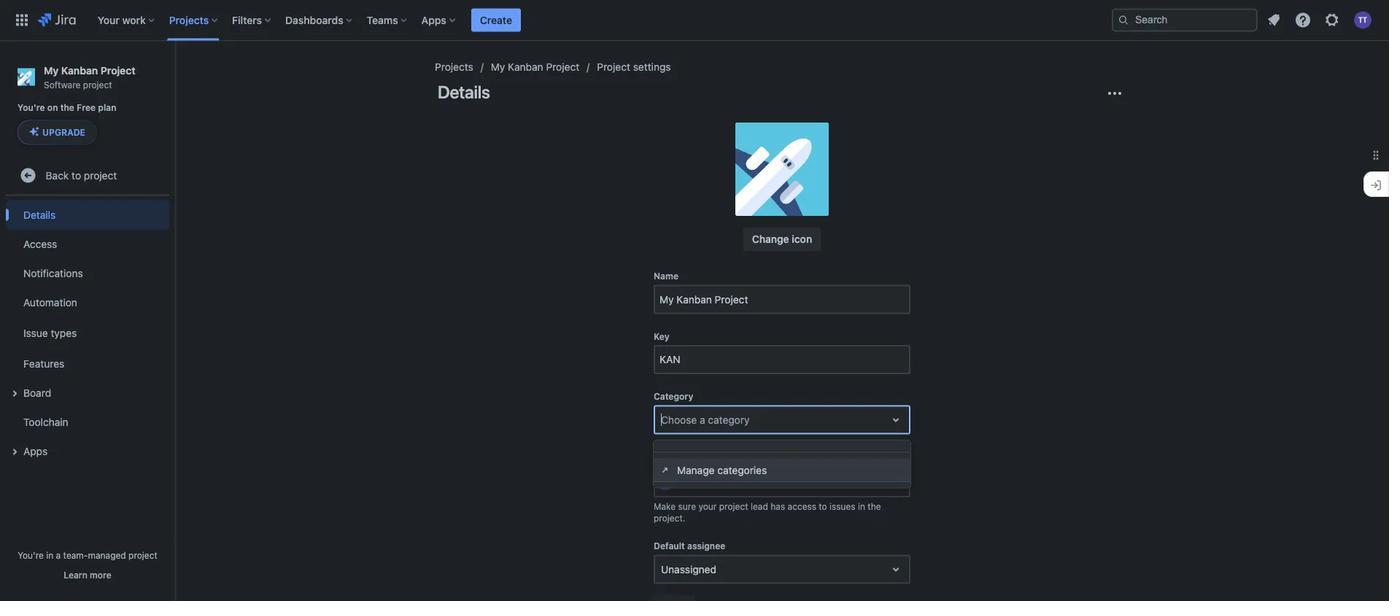 Task type: locate. For each thing, give the bounding box(es) containing it.
lead left has
[[751, 501, 768, 512]]

access link
[[6, 229, 169, 259]]

features link
[[6, 349, 169, 378]]

2 you're from the top
[[18, 550, 44, 561]]

1 vertical spatial open image
[[888, 561, 905, 578]]

kanban
[[508, 61, 544, 73], [61, 64, 98, 76]]

my kanban project link
[[491, 58, 580, 76]]

learn more button
[[64, 569, 111, 581]]

projects
[[169, 14, 209, 26], [435, 61, 474, 73]]

notifications image
[[1266, 11, 1283, 29]]

0 vertical spatial details
[[438, 82, 490, 102]]

to inside make sure your project lead has access to issues in the project.
[[819, 501, 827, 512]]

1 open image from the top
[[888, 411, 905, 429]]

apps down toolchain
[[23, 445, 48, 457]]

1 horizontal spatial to
[[819, 501, 827, 512]]

your
[[98, 14, 120, 26]]

my up software at the top of the page
[[44, 64, 59, 76]]

a left team-
[[56, 550, 61, 561]]

back to project link
[[6, 161, 169, 190]]

project down primary element at top
[[546, 61, 580, 73]]

0 vertical spatial you're
[[18, 103, 45, 113]]

group
[[6, 196, 169, 470]]

1 vertical spatial lead
[[751, 501, 768, 512]]

project up plan
[[83, 79, 112, 90]]

1 vertical spatial apps
[[23, 445, 48, 457]]

1 horizontal spatial my
[[491, 61, 505, 73]]

you're left on at left
[[18, 103, 45, 113]]

you're in a team-managed project
[[18, 550, 158, 561]]

my right projects link
[[491, 61, 505, 73]]

projects link
[[435, 58, 474, 76]]

upgrade button
[[18, 121, 96, 144]]

kanban inside the my kanban project software project
[[61, 64, 98, 76]]

the right issues
[[868, 501, 881, 512]]

assignee
[[688, 541, 726, 551]]

more image
[[1106, 85, 1124, 102]]

unassigned
[[661, 563, 717, 575]]

details
[[438, 82, 490, 102], [23, 209, 56, 221]]

my inside the my kanban project software project
[[44, 64, 59, 76]]

group containing details
[[6, 196, 169, 470]]

the right on at left
[[60, 103, 74, 113]]

apps
[[422, 14, 447, 26], [23, 445, 48, 457]]

to right the back
[[72, 169, 81, 181]]

terry turtle
[[682, 476, 736, 488]]

my
[[491, 61, 505, 73], [44, 64, 59, 76]]

kanban down create button
[[508, 61, 544, 73]]

projects up sidebar navigation icon
[[169, 14, 209, 26]]

0 vertical spatial to
[[72, 169, 81, 181]]

has
[[771, 501, 785, 512]]

0 horizontal spatial my
[[44, 64, 59, 76]]

0 horizontal spatial apps
[[23, 445, 48, 457]]

you're left team-
[[18, 550, 44, 561]]

access
[[23, 238, 57, 250]]

1 horizontal spatial lead
[[751, 501, 768, 512]]

your work button
[[93, 8, 160, 32]]

projects button
[[165, 8, 223, 32]]

apps button
[[417, 8, 461, 32]]

project right your
[[719, 501, 749, 512]]

project lead
[[654, 452, 705, 462]]

my kanban project
[[491, 61, 580, 73]]

a
[[700, 414, 705, 426], [56, 550, 61, 561]]

0 horizontal spatial details
[[23, 209, 56, 221]]

projects inside projects popup button
[[169, 14, 209, 26]]

lead
[[687, 452, 705, 462], [751, 501, 768, 512]]

0 vertical spatial apps
[[422, 14, 447, 26]]

project.
[[654, 513, 686, 523]]

1 vertical spatial a
[[56, 550, 61, 561]]

0 horizontal spatial to
[[72, 169, 81, 181]]

manage categories
[[677, 464, 767, 476]]

0 horizontal spatial kanban
[[61, 64, 98, 76]]

terry turtle image
[[657, 473, 674, 490]]

jira image
[[38, 11, 76, 29], [38, 11, 76, 29]]

0 vertical spatial a
[[700, 414, 705, 426]]

kanban up software at the top of the page
[[61, 64, 98, 76]]

0 vertical spatial the
[[60, 103, 74, 113]]

2 open image from the top
[[888, 561, 905, 578]]

in left team-
[[46, 550, 53, 561]]

1 vertical spatial you're
[[18, 550, 44, 561]]

search image
[[1118, 14, 1130, 26]]

board
[[23, 387, 51, 399]]

toolchain link
[[6, 408, 169, 437]]

kanban for my kanban project
[[508, 61, 544, 73]]

software
[[44, 79, 81, 90]]

0 horizontal spatial projects
[[169, 14, 209, 26]]

the
[[60, 103, 74, 113], [868, 501, 881, 512]]

1 vertical spatial details
[[23, 209, 56, 221]]

to left issues
[[819, 501, 827, 512]]

sure
[[678, 501, 696, 512]]

my kanban project software project
[[44, 64, 135, 90]]

1 horizontal spatial in
[[858, 501, 866, 512]]

project
[[83, 79, 112, 90], [84, 169, 117, 181], [719, 501, 749, 512], [128, 550, 158, 561]]

key
[[654, 331, 670, 342]]

primary element
[[9, 0, 1112, 41]]

notifications
[[23, 267, 83, 279]]

Key field
[[655, 347, 909, 373]]

help image
[[1295, 11, 1312, 29]]

project
[[546, 61, 580, 73], [597, 61, 631, 73], [101, 64, 135, 76], [654, 452, 685, 462]]

managed
[[88, 550, 126, 561]]

make
[[654, 501, 676, 512]]

banner
[[0, 0, 1390, 41]]

notifications link
[[6, 259, 169, 288]]

terry
[[682, 476, 706, 488]]

category
[[708, 414, 750, 426]]

1 horizontal spatial projects
[[435, 61, 474, 73]]

filters button
[[228, 8, 277, 32]]

categories
[[718, 464, 767, 476]]

1 horizontal spatial kanban
[[508, 61, 544, 73]]

plan
[[98, 103, 116, 113]]

0 horizontal spatial a
[[56, 550, 61, 561]]

toolchain
[[23, 416, 68, 428]]

details up access
[[23, 209, 56, 221]]

project inside make sure your project lead has access to issues in the project.
[[719, 501, 749, 512]]

make sure your project lead has access to issues in the project.
[[654, 501, 881, 523]]

apps right teams dropdown button
[[422, 14, 447, 26]]

open image
[[888, 411, 905, 429], [888, 561, 905, 578]]

0 horizontal spatial in
[[46, 550, 53, 561]]

dashboards
[[285, 14, 344, 26]]

project inside 'link'
[[84, 169, 117, 181]]

project up plan
[[101, 64, 135, 76]]

1 you're from the top
[[18, 103, 45, 113]]

details inside group
[[23, 209, 56, 221]]

learn more
[[64, 570, 111, 580]]

in
[[858, 501, 866, 512], [46, 550, 53, 561]]

lead inside make sure your project lead has access to issues in the project.
[[751, 501, 768, 512]]

1 horizontal spatial the
[[868, 501, 881, 512]]

the inside make sure your project lead has access to issues in the project.
[[868, 501, 881, 512]]

details link
[[6, 200, 169, 229]]

1 vertical spatial the
[[868, 501, 881, 512]]

you're
[[18, 103, 45, 113], [18, 550, 44, 561]]

0 vertical spatial in
[[858, 501, 866, 512]]

appswitcher icon image
[[13, 11, 31, 29]]

open image for unassigned
[[888, 561, 905, 578]]

0 vertical spatial projects
[[169, 14, 209, 26]]

apps inside button
[[23, 445, 48, 457]]

upgrade
[[42, 127, 85, 137]]

in right issues
[[858, 501, 866, 512]]

projects down apps dropdown button
[[435, 61, 474, 73]]

change
[[752, 233, 789, 245]]

open link image
[[660, 465, 671, 476]]

a right the choose
[[700, 414, 705, 426]]

0 vertical spatial open image
[[888, 411, 905, 429]]

lead up the "manage"
[[687, 452, 705, 462]]

0 vertical spatial lead
[[687, 452, 705, 462]]

types
[[51, 327, 77, 339]]

1 vertical spatial projects
[[435, 61, 474, 73]]

project up the 'open link' icon at the left bottom
[[654, 452, 685, 462]]

details down projects link
[[438, 82, 490, 102]]

1 vertical spatial to
[[819, 501, 827, 512]]

create
[[480, 14, 512, 26]]

project up details link
[[84, 169, 117, 181]]

project avatar image
[[736, 123, 829, 216]]

to
[[72, 169, 81, 181], [819, 501, 827, 512]]

1 horizontal spatial apps
[[422, 14, 447, 26]]

in inside make sure your project lead has access to issues in the project.
[[858, 501, 866, 512]]



Task type: describe. For each thing, give the bounding box(es) containing it.
teams button
[[362, 8, 413, 32]]

default assignee
[[654, 541, 726, 551]]

your work
[[98, 14, 146, 26]]

learn
[[64, 570, 87, 580]]

team-
[[63, 550, 88, 561]]

Search field
[[1112, 8, 1258, 32]]

to inside 'link'
[[72, 169, 81, 181]]

turtle
[[709, 476, 736, 488]]

sidebar navigation image
[[159, 58, 191, 88]]

1 vertical spatial in
[[46, 550, 53, 561]]

change icon
[[752, 233, 812, 245]]

projects for projects popup button at top left
[[169, 14, 209, 26]]

Name field
[[655, 286, 909, 313]]

project right managed
[[128, 550, 158, 561]]

choose a category
[[661, 414, 750, 426]]

project settings
[[597, 61, 671, 73]]

your profile and settings image
[[1355, 11, 1372, 29]]

filters
[[232, 14, 262, 26]]

choose
[[661, 414, 697, 426]]

free
[[77, 103, 96, 113]]

automation
[[23, 296, 77, 308]]

automation link
[[6, 288, 169, 317]]

issues
[[830, 501, 856, 512]]

create button
[[471, 8, 521, 32]]

project inside the my kanban project software project
[[101, 64, 135, 76]]

change icon button
[[744, 228, 821, 251]]

settings image
[[1324, 11, 1341, 29]]

issue
[[23, 327, 48, 339]]

my for my kanban project software project
[[44, 64, 59, 76]]

board button
[[6, 378, 169, 408]]

features
[[23, 358, 64, 370]]

Category text field
[[661, 413, 664, 427]]

you're for you're in a team-managed project
[[18, 550, 44, 561]]

teams
[[367, 14, 398, 26]]

expand image
[[6, 443, 23, 461]]

back to project
[[46, 169, 117, 181]]

manage
[[677, 464, 715, 476]]

you're for you're on the free plan
[[18, 103, 45, 113]]

projects for projects link
[[435, 61, 474, 73]]

project left settings
[[597, 61, 631, 73]]

you're on the free plan
[[18, 103, 116, 113]]

banner containing your work
[[0, 0, 1390, 41]]

access
[[788, 501, 817, 512]]

expand image
[[6, 385, 23, 402]]

0 horizontal spatial lead
[[687, 452, 705, 462]]

my for my kanban project
[[491, 61, 505, 73]]

work
[[122, 14, 146, 26]]

0 horizontal spatial the
[[60, 103, 74, 113]]

on
[[47, 103, 58, 113]]

your
[[699, 501, 717, 512]]

category
[[654, 392, 694, 402]]

apps inside dropdown button
[[422, 14, 447, 26]]

project settings link
[[597, 58, 671, 76]]

issue types
[[23, 327, 77, 339]]

name
[[654, 271, 679, 281]]

Default assignee text field
[[661, 562, 664, 577]]

1 horizontal spatial a
[[700, 414, 705, 426]]

icon
[[792, 233, 812, 245]]

issue types link
[[6, 317, 169, 349]]

default
[[654, 541, 685, 551]]

open image for choose a category
[[888, 411, 905, 429]]

more
[[90, 570, 111, 580]]

project inside the my kanban project software project
[[83, 79, 112, 90]]

1 horizontal spatial details
[[438, 82, 490, 102]]

settings
[[633, 61, 671, 73]]

dashboards button
[[281, 8, 358, 32]]

back
[[46, 169, 69, 181]]

apps button
[[6, 437, 169, 466]]

kanban for my kanban project software project
[[61, 64, 98, 76]]



Task type: vqa. For each thing, say whether or not it's contained in the screenshot.
top sample
no



